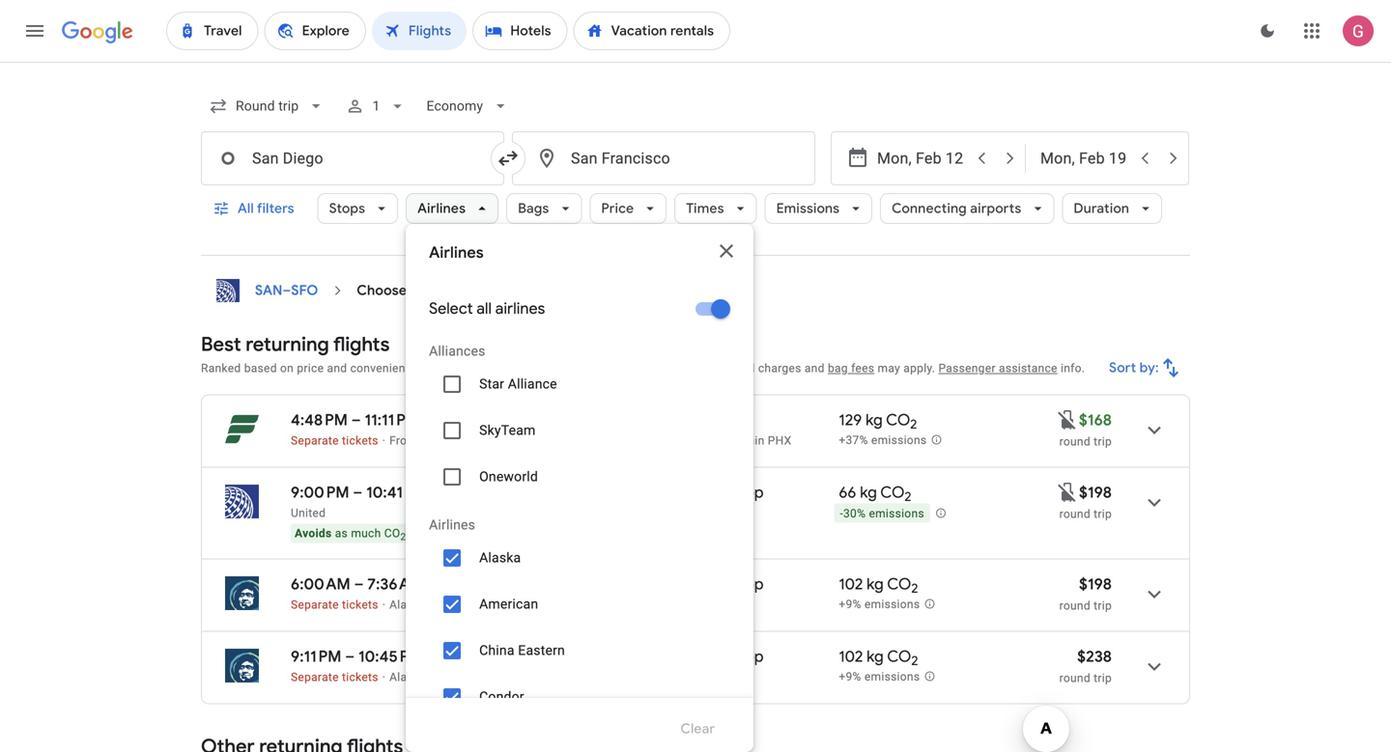 Task type: vqa. For each thing, say whether or not it's contained in the screenshot.
– corresponding to 4:48 PM
yes



Task type: describe. For each thing, give the bounding box(es) containing it.
1 inside popup button
[[372, 98, 380, 114]]

stops button
[[318, 185, 398, 232]]

1 fees from the left
[[621, 362, 644, 375]]

round inside the $198 round trip
[[1059, 599, 1091, 613]]

bag fees button
[[828, 362, 875, 375]]

2 and from the left
[[805, 362, 825, 375]]

flight details. leaves san francisco international airport at 6:00 am on monday, february 19 and arrives at san diego international airport - terminal 1 at 7:36 am on monday, february 19. image
[[1131, 571, 1178, 618]]

nonstop for 10:45 pm
[[704, 647, 764, 667]]

sort by:
[[1109, 359, 1159, 377]]

for
[[647, 362, 663, 375]]

102 for $238
[[839, 647, 863, 667]]

+
[[611, 362, 618, 375]]

7:36 am
[[367, 575, 424, 595]]

hr
[[714, 434, 725, 448]]

– for 4:48 pm
[[351, 411, 361, 430]]

emissions button
[[765, 185, 873, 232]]

1,705
[[425, 527, 456, 541]]

$198 for $198 round trip
[[1079, 575, 1112, 595]]

star alliance
[[479, 376, 557, 392]]

2 for 10:45 pm
[[911, 653, 918, 670]]

round inside $238 round trip
[[1059, 672, 1091, 685]]

2 trip from the top
[[1094, 508, 1112, 521]]

102 for $198
[[839, 575, 863, 595]]

to
[[454, 282, 468, 299]]

1 skywest from the top
[[568, 599, 613, 612]]

airlines button
[[406, 185, 499, 232]]

emissions for 10:45 pm
[[865, 671, 920, 684]]

co inside avoids as much co 2 as 1,705 trees absorb in a day
[[384, 527, 400, 541]]

duration button
[[1062, 185, 1162, 232]]

day
[[554, 527, 574, 541]]

$168
[[1079, 411, 1112, 430]]

129 kg co 2
[[839, 411, 917, 433]]

by:
[[1140, 359, 1159, 377]]

1 by from the top
[[552, 599, 565, 612]]

1 round from the top
[[1059, 435, 1091, 449]]

duration
[[1074, 200, 1129, 217]]

oneworld
[[479, 469, 538, 485]]

1 nonstop from the top
[[704, 483, 764, 503]]

1 198 us dollars text field from the top
[[1079, 483, 1112, 503]]

prices include required taxes + fees for 1 adult. optional charges and bag fees may apply. passenger assistance
[[451, 362, 1058, 375]]

238 US dollars text field
[[1077, 647, 1112, 667]]

1  image from the left
[[382, 599, 386, 612]]

none search field containing airlines
[[201, 83, 1190, 753]]

leaves san francisco international airport at 9:11 pm on monday, february 19 and arrives at san diego international airport - terminal 1 at 10:45 pm on monday, february 19. element
[[291, 647, 423, 667]]

san
[[255, 282, 283, 299]]

ranked based on price and convenience
[[201, 362, 418, 375]]

optional
[[710, 362, 755, 375]]

in
[[531, 527, 542, 541]]

Return text field
[[1041, 132, 1129, 185]]

price button
[[590, 185, 667, 232]]

china
[[479, 643, 515, 659]]

tickets for 7:36 am
[[342, 599, 378, 612]]

-30% emissions
[[840, 507, 924, 521]]

129
[[839, 411, 862, 430]]

return
[[410, 282, 451, 299]]

nonstop flight. element for 9:11 pm – 10:45 pm
[[704, 647, 764, 670]]

Departure time: 4:48 PM. text field
[[291, 411, 348, 430]]

all
[[477, 299, 492, 319]]

china eastern
[[479, 643, 565, 659]]

separate for 6:00 am
[[291, 599, 339, 612]]

best returning flights
[[201, 332, 390, 357]]

all filters
[[238, 200, 294, 217]]

59
[[728, 434, 741, 448]]

round trip for $168
[[1059, 435, 1112, 449]]

required
[[531, 362, 575, 375]]

select all airlines
[[429, 299, 545, 319]]

only button
[[654, 674, 730, 721]]

avoids
[[295, 527, 332, 541]]

times
[[686, 200, 724, 217]]

connecting
[[892, 200, 967, 217]]

choose return to san diego
[[357, 282, 536, 299]]

co for 11:11 pm
[[886, 411, 910, 430]]

passenger
[[939, 362, 996, 375]]

168 US dollars text field
[[1079, 411, 1112, 430]]

airports
[[970, 200, 1022, 217]]

Departure time: 9:11 PM. text field
[[291, 647, 342, 667]]

leaves san francisco international airport at 9:00 pm on monday, february 19 and arrives at san diego international airport - terminal 1 at 10:41 pm on monday, february 19. element
[[291, 483, 428, 503]]

convenience
[[350, 362, 418, 375]]

nonstop for 7:36 am
[[704, 575, 764, 595]]

sfo
[[291, 282, 318, 299]]

leaves san francisco international airport at 6:00 am on monday, february 19 and arrives at san diego international airport - terminal 1 at 7:36 am on monday, february 19. element
[[291, 575, 424, 595]]

on
[[280, 362, 294, 375]]

6:00 am – 7:36 am
[[291, 575, 424, 595]]

co inside 66 kg co 2
[[881, 483, 905, 503]]

this price for this flight doesn't include overhead bin access. if you need a carry-on bag, use the bags filter to update prices. image for $168
[[1056, 408, 1079, 432]]

$198 for $198
[[1079, 483, 1112, 503]]

phx
[[768, 434, 792, 448]]

trip inside $238 round trip
[[1094, 672, 1112, 685]]

united
[[291, 507, 326, 520]]

66
[[839, 483, 856, 503]]

emissions
[[776, 200, 840, 217]]

select
[[429, 299, 473, 319]]

+37%
[[839, 434, 868, 448]]

alaska down 7:36 am text box
[[389, 599, 426, 612]]

2 inside avoids as much co 2 as 1,705 trees absorb in a day
[[400, 531, 406, 543]]

– for san
[[283, 282, 291, 299]]

swap origin and destination. image
[[497, 147, 520, 170]]

apply.
[[904, 362, 935, 375]]

san
[[471, 282, 495, 299]]

times button
[[675, 185, 757, 232]]

choose
[[357, 282, 407, 299]]

separate for 9:11 pm
[[291, 671, 339, 685]]

kg for 11:11 pm
[[866, 411, 883, 430]]

connecting airports
[[892, 200, 1022, 217]]

1 operated by skywest airlines as alaska skywest from the top
[[500, 599, 762, 612]]

bags
[[518, 200, 549, 217]]

based
[[244, 362, 277, 375]]

sort
[[1109, 359, 1137, 377]]

alliances
[[429, 343, 485, 359]]

102 kg co 2 for $198
[[839, 575, 918, 597]]

only
[[677, 689, 707, 706]]

airlines inside popup button
[[417, 200, 466, 217]]

1 operated from the top
[[500, 599, 549, 612]]

returning
[[246, 332, 329, 357]]

2 hr 59 min phx
[[704, 434, 792, 448]]

Departure time: 9:00 PM. text field
[[291, 483, 349, 503]]

1 button
[[337, 83, 415, 129]]

bags button
[[506, 185, 582, 232]]

all filters button
[[201, 185, 310, 232]]

– for 9:11 pm
[[345, 647, 355, 667]]



Task type: locate. For each thing, give the bounding box(es) containing it.
kg for 7:36 am
[[867, 575, 884, 595]]

$198 inside the $198 round trip
[[1079, 575, 1112, 595]]

separate down departure time: 4:48 pm. text box
[[291, 434, 339, 448]]

trip up $238
[[1094, 599, 1112, 613]]

this price for this flight doesn't include overhead bin access. if you need a carry-on bag, use the bags filter to update prices. image down 168 us dollars text box
[[1056, 481, 1079, 504]]

trees
[[459, 527, 487, 541]]

2 round trip from the top
[[1059, 508, 1112, 521]]

Arrival time: 11:11 PM. text field
[[365, 411, 419, 430]]

0 vertical spatial tickets
[[342, 434, 378, 448]]

close dialog image
[[715, 240, 738, 263]]

30%
[[843, 507, 866, 521]]

price
[[601, 200, 634, 217]]

-
[[840, 507, 843, 521]]

1 vertical spatial separate tickets
[[291, 599, 378, 612]]

separate tickets for 4:48 pm
[[291, 434, 378, 448]]

1 vertical spatial skywest
[[568, 671, 613, 685]]

Arrival time: 10:45 PM. text field
[[358, 647, 423, 667]]

1  image from the top
[[382, 434, 386, 448]]

kg inside 66 kg co 2
[[860, 483, 877, 503]]

2
[[910, 417, 917, 433], [704, 434, 710, 448], [905, 489, 912, 505], [400, 531, 406, 543], [911, 581, 918, 597], [911, 653, 918, 670]]

1 horizontal spatial 1
[[666, 362, 673, 375]]

2 vertical spatial nonstop flight. element
[[704, 647, 764, 670]]

1 vertical spatial skywest
[[716, 671, 762, 685]]

2 separate from the top
[[291, 599, 339, 612]]

1 vertical spatial round trip
[[1059, 508, 1112, 521]]

102 kg co 2
[[839, 575, 918, 597], [839, 647, 918, 670]]

passenger assistance button
[[939, 362, 1058, 375]]

– right 9:11 pm "text box"
[[345, 647, 355, 667]]

1
[[372, 98, 380, 114], [666, 362, 673, 375]]

and right price
[[327, 362, 347, 375]]

 image
[[382, 434, 386, 448], [382, 671, 386, 685]]

by down eastern
[[552, 671, 565, 685]]

stops
[[329, 200, 365, 217]]

operated up china eastern
[[500, 599, 549, 612]]

None field
[[201, 89, 334, 124], [419, 89, 518, 124], [201, 89, 334, 124], [419, 89, 518, 124]]

kg for 10:45 pm
[[867, 647, 884, 667]]

1 vertical spatial 102 kg co 2
[[839, 647, 918, 670]]

2 vertical spatial nonstop
[[704, 647, 764, 667]]

nonstop flight. element for 6:00 am – 7:36 am
[[704, 575, 764, 598]]

round trip for $198
[[1059, 508, 1112, 521]]

separate down 6:00 am text box
[[291, 599, 339, 612]]

0 vertical spatial skywest
[[716, 599, 762, 612]]

alaska down 'absorb'
[[479, 550, 521, 566]]

separate tickets for 9:11 pm
[[291, 671, 378, 685]]

10:45 pm
[[358, 647, 423, 667]]

star
[[479, 376, 504, 392]]

3 nonstop from the top
[[704, 647, 764, 667]]

a
[[545, 527, 551, 541]]

alaska down 10:45 pm
[[389, 671, 426, 685]]

– left 7:36 am text box
[[354, 575, 364, 595]]

2 vertical spatial separate
[[291, 671, 339, 685]]

frontier
[[389, 434, 432, 448]]

0 vertical spatial this price for this flight doesn't include overhead bin access. if you need a carry-on bag, use the bags filter to update prices. image
[[1056, 408, 1079, 432]]

None text field
[[512, 131, 815, 185]]

 image for 10:45 pm
[[382, 671, 386, 685]]

1 vertical spatial $198
[[1079, 575, 1112, 595]]

operated down china eastern
[[500, 671, 549, 685]]

+9% emissions for $238
[[839, 671, 920, 684]]

1 vertical spatial nonstop
[[704, 575, 764, 595]]

1 vertical spatial +9% emissions
[[839, 671, 920, 684]]

2 for 7:36 am
[[911, 581, 918, 597]]

4:48 pm
[[291, 411, 348, 430]]

Departure time: 6:00 AM. text field
[[291, 575, 350, 595]]

None search field
[[201, 83, 1190, 753]]

2 tickets from the top
[[342, 599, 378, 612]]

charges
[[758, 362, 801, 375]]

flights
[[333, 332, 390, 357]]

kg inside '129 kg co 2'
[[866, 411, 883, 430]]

0 vertical spatial nonstop
[[704, 483, 764, 503]]

2 round from the top
[[1059, 508, 1091, 521]]

66 kg co 2
[[839, 483, 912, 505]]

0 vertical spatial round trip
[[1059, 435, 1112, 449]]

avoids as much co 2 as 1,705 trees absorb in a day
[[295, 527, 574, 543]]

2 by from the top
[[552, 671, 565, 685]]

0 vertical spatial nonstop flight. element
[[704, 483, 764, 506]]

0 vertical spatial operated
[[500, 599, 549, 612]]

6:00 am
[[291, 575, 350, 595]]

1 trip from the top
[[1094, 435, 1112, 449]]

0 vertical spatial operated by skywest airlines as alaska skywest
[[500, 599, 762, 612]]

$238 round trip
[[1059, 647, 1112, 685]]

alliance
[[508, 376, 557, 392]]

change appearance image
[[1244, 8, 1291, 54]]

1 vertical spatial operated
[[500, 671, 549, 685]]

2 for 11:11 pm
[[910, 417, 917, 433]]

1 vertical spatial by
[[552, 671, 565, 685]]

0 vertical spatial +9%
[[839, 598, 861, 612]]

layover (1 of 1) is a 2 hr 59 min layover at phoenix sky harbor international airport in phoenix. element
[[704, 433, 829, 449]]

0 vertical spatial skywest
[[568, 599, 613, 612]]

1 separate tickets from the top
[[291, 434, 378, 448]]

flight details. leaves san francisco international airport at 9:11 pm on monday, february 19 and arrives at san diego international airport - terminal 1 at 10:45 pm on monday, february 19. image
[[1131, 644, 1178, 690]]

american
[[479, 597, 538, 613], [437, 599, 489, 612]]

all
[[238, 200, 254, 217]]

0 vertical spatial  image
[[382, 434, 386, 448]]

– left 11:11 pm text box
[[351, 411, 361, 430]]

+9%
[[839, 598, 861, 612], [839, 671, 861, 684]]

trip inside the $198 round trip
[[1094, 599, 1112, 613]]

loading results progress bar
[[0, 62, 1391, 66]]

this price for this flight doesn't include overhead bin access. if you need a carry-on bag, use the bags filter to update prices. image
[[1056, 408, 1079, 432], [1056, 481, 1079, 504]]

flight details. leaves san francisco international airport at 9:00 pm on monday, february 19 and arrives at san diego international airport - terminal 1 at 10:41 pm on monday, february 19. image
[[1131, 480, 1178, 526]]

trip down $238 text field
[[1094, 672, 1112, 685]]

2 operated from the top
[[500, 671, 549, 685]]

ranked
[[201, 362, 241, 375]]

skyteam
[[479, 423, 536, 439]]

Departure text field
[[877, 132, 966, 185]]

assistance
[[999, 362, 1058, 375]]

198 us dollars text field left flight details. leaves san francisco international airport at 9:00 pm on monday, february 19 and arrives at san diego international airport - terminal 1 at 10:41 pm on monday, february 19. image at the bottom
[[1079, 483, 1112, 503]]

4 round from the top
[[1059, 672, 1091, 685]]

flight details. leaves san francisco international airport at 4:48 pm on monday, february 19 and arrives at san diego international airport - terminal 1 at 11:11 pm on monday, february 19. image
[[1131, 407, 1178, 454]]

1 vertical spatial separate
[[291, 599, 339, 612]]

2 vertical spatial separate tickets
[[291, 671, 378, 685]]

emissions for 7:36 am
[[865, 598, 920, 612]]

– inside 9:00 pm – 10:41 pm united
[[353, 483, 363, 503]]

2 102 kg co 2 from the top
[[839, 647, 918, 670]]

9:00 pm
[[291, 483, 349, 503]]

tickets down leaves san francisco international airport at 9:11 pm on monday, february 19 and arrives at san diego international airport - terminal 1 at 10:45 pm on monday, february 19. element
[[342, 671, 378, 685]]

2 +9% emissions from the top
[[839, 671, 920, 684]]

 image down 11:11 pm
[[382, 434, 386, 448]]

0 vertical spatial separate tickets
[[291, 434, 378, 448]]

price
[[297, 362, 324, 375]]

fees right +
[[621, 362, 644, 375]]

9:00 pm – 10:41 pm united
[[291, 483, 428, 520]]

connecting airports button
[[880, 185, 1054, 232]]

nonstop flight. element
[[704, 483, 764, 506], [704, 575, 764, 598], [704, 647, 764, 670]]

and
[[327, 362, 347, 375], [805, 362, 825, 375]]

10:41 pm
[[366, 483, 428, 503]]

2 102 from the top
[[839, 647, 863, 667]]

2 nonstop from the top
[[704, 575, 764, 595]]

operated by skywest airlines as alaska skywest
[[500, 599, 762, 612], [500, 671, 762, 685]]

3 separate tickets from the top
[[291, 671, 378, 685]]

Arrival time: 7:36 AM. text field
[[367, 575, 424, 595]]

1 nonstop flight. element from the top
[[704, 483, 764, 506]]

2 skywest from the top
[[716, 671, 762, 685]]

tickets down leaves san francisco international airport at 4:48 pm on monday, february 19 and arrives at san diego international airport - terminal 1 at 11:11 pm on monday, february 19. element
[[342, 434, 378, 448]]

2 this price for this flight doesn't include overhead bin access. if you need a carry-on bag, use the bags filter to update prices. image from the top
[[1056, 481, 1079, 504]]

–
[[283, 282, 291, 299], [351, 411, 361, 430], [353, 483, 363, 503], [354, 575, 364, 595], [345, 647, 355, 667]]

condor
[[479, 689, 524, 705]]

separate tickets down 9:11 pm
[[291, 671, 378, 685]]

0 vertical spatial 1
[[372, 98, 380, 114]]

1 +9% emissions from the top
[[839, 598, 920, 612]]

2 +9% from the top
[[839, 671, 861, 684]]

this price for this flight doesn't include overhead bin access. if you need a carry-on bag, use the bags filter to update prices. image for $198
[[1056, 481, 1079, 504]]

and left 'bag'
[[805, 362, 825, 375]]

3 round from the top
[[1059, 599, 1091, 613]]

american inside best returning flights main content
[[437, 599, 489, 612]]

0 horizontal spatial fees
[[621, 362, 644, 375]]

2 vertical spatial tickets
[[342, 671, 378, 685]]

eastern
[[518, 643, 565, 659]]

0 vertical spatial 102
[[839, 575, 863, 595]]

sort by: button
[[1102, 345, 1190, 391]]

by up eastern
[[552, 599, 565, 612]]

0 horizontal spatial and
[[327, 362, 347, 375]]

trip left flight details. leaves san francisco international airport at 9:00 pm on monday, february 19 and arrives at san diego international airport - terminal 1 at 10:41 pm on monday, february 19. image at the bottom
[[1094, 508, 1112, 521]]

1 $198 from the top
[[1079, 483, 1112, 503]]

emissions for 11:11 pm
[[871, 434, 927, 448]]

$198 left flight details. leaves san francisco international airport at 9:00 pm on monday, february 19 and arrives at san diego international airport - terminal 1 at 10:41 pm on monday, february 19. image at the bottom
[[1079, 483, 1112, 503]]

filters
[[257, 200, 294, 217]]

by
[[552, 599, 565, 612], [552, 671, 565, 685]]

1 separate from the top
[[291, 434, 339, 448]]

1 horizontal spatial and
[[805, 362, 825, 375]]

skywest
[[568, 599, 613, 612], [568, 671, 613, 685]]

1 vertical spatial 198 us dollars text field
[[1079, 575, 1112, 595]]

 image down 7:36 am text box
[[382, 599, 386, 612]]

separate tickets down departure time: 4:48 pm. text box
[[291, 434, 378, 448]]

may
[[878, 362, 900, 375]]

$198 left "flight details. leaves san francisco international airport at 6:00 am on monday, february 19 and arrives at san diego international airport - terminal 1 at 7:36 am on monday, february 19." image
[[1079, 575, 1112, 595]]

1 round trip from the top
[[1059, 435, 1112, 449]]

co
[[886, 411, 910, 430], [881, 483, 905, 503], [384, 527, 400, 541], [887, 575, 911, 595], [887, 647, 911, 667]]

+9% for $198
[[839, 598, 861, 612]]

1 horizontal spatial fees
[[851, 362, 875, 375]]

much
[[351, 527, 381, 541]]

1 vertical spatial this price for this flight doesn't include overhead bin access. if you need a carry-on bag, use the bags filter to update prices. image
[[1056, 481, 1079, 504]]

co for 10:45 pm
[[887, 647, 911, 667]]

kg
[[866, 411, 883, 430], [860, 483, 877, 503], [867, 575, 884, 595], [867, 647, 884, 667]]

alaska
[[479, 550, 521, 566], [389, 599, 426, 612], [676, 599, 713, 612], [389, 671, 426, 685], [676, 671, 713, 685]]

2 skywest from the top
[[568, 671, 613, 685]]

separate tickets for 6:00 am
[[291, 599, 378, 612]]

1 tickets from the top
[[342, 434, 378, 448]]

alaska up the only
[[676, 671, 713, 685]]

1 and from the left
[[327, 362, 347, 375]]

this price for this flight doesn't include overhead bin access. if you need a carry-on bag, use the bags filter to update prices. image down assistance
[[1056, 408, 1079, 432]]

round trip left flight details. leaves san francisco international airport at 9:00 pm on monday, february 19 and arrives at san diego international airport - terminal 1 at 10:41 pm on monday, february 19. image at the bottom
[[1059, 508, 1112, 521]]

co for 7:36 am
[[887, 575, 911, 595]]

4 trip from the top
[[1094, 672, 1112, 685]]

1 vertical spatial +9%
[[839, 671, 861, 684]]

fees right 'bag'
[[851, 362, 875, 375]]

2 198 us dollars text field from the top
[[1079, 575, 1112, 595]]

round
[[1059, 435, 1091, 449], [1059, 508, 1091, 521], [1059, 599, 1091, 613], [1059, 672, 1091, 685]]

alaska up only button
[[676, 599, 713, 612]]

fees
[[621, 362, 644, 375], [851, 362, 875, 375]]

102 kg co 2 for $238
[[839, 647, 918, 670]]

+9% for $238
[[839, 671, 861, 684]]

round trip down $168
[[1059, 435, 1112, 449]]

2 for 10:41 pm
[[905, 489, 912, 505]]

diego
[[498, 282, 536, 299]]

0 horizontal spatial  image
[[382, 599, 386, 612]]

Arrival time: 10:41 PM. text field
[[366, 483, 428, 503]]

leaves san francisco international airport at 4:48 pm on monday, february 19 and arrives at san diego international airport - terminal 1 at 11:11 pm on monday, february 19. element
[[291, 411, 419, 430]]

0 horizontal spatial 1
[[372, 98, 380, 114]]

11:11 pm
[[365, 411, 419, 430]]

3 trip from the top
[[1094, 599, 1112, 613]]

round down $238 text field
[[1059, 672, 1091, 685]]

$238
[[1077, 647, 1112, 667]]

1 +9% from the top
[[839, 598, 861, 612]]

0 vertical spatial 102 kg co 2
[[839, 575, 918, 597]]

0 vertical spatial separate
[[291, 434, 339, 448]]

1 102 from the top
[[839, 575, 863, 595]]

separate tickets down 6:00 am text box
[[291, 599, 378, 612]]

min
[[744, 434, 765, 448]]

0 vertical spatial by
[[552, 599, 565, 612]]

2  image from the left
[[493, 599, 496, 612]]

san – sfo
[[255, 282, 318, 299]]

+37% emissions
[[839, 434, 927, 448]]

– for 6:00 am
[[354, 575, 364, 595]]

102
[[839, 575, 863, 595], [839, 647, 863, 667]]

round up the $198 round trip
[[1059, 508, 1091, 521]]

198 us dollars text field left "flight details. leaves san francisco international airport at 6:00 am on monday, february 19 and arrives at san diego international airport - terminal 1 at 7:36 am on monday, february 19." image
[[1079, 575, 1112, 595]]

 image
[[382, 599, 386, 612], [493, 599, 496, 612]]

3 nonstop flight. element from the top
[[704, 647, 764, 670]]

2  image from the top
[[382, 671, 386, 685]]

None text field
[[201, 131, 504, 185]]

– for 9:00 pm
[[353, 483, 363, 503]]

1 102 kg co 2 from the top
[[839, 575, 918, 597]]

2 fees from the left
[[851, 362, 875, 375]]

 image down 10:45 pm
[[382, 671, 386, 685]]

skywest
[[716, 599, 762, 612], [716, 671, 762, 685]]

separate
[[291, 434, 339, 448], [291, 599, 339, 612], [291, 671, 339, 685]]

bag
[[828, 362, 848, 375]]

round down $168
[[1059, 435, 1091, 449]]

airlines
[[495, 299, 545, 319]]

trip
[[1094, 435, 1112, 449], [1094, 508, 1112, 521], [1094, 599, 1112, 613], [1094, 672, 1112, 685]]

0 vertical spatial 198 us dollars text field
[[1079, 483, 1112, 503]]

co inside '129 kg co 2'
[[886, 411, 910, 430]]

best returning flights main content
[[201, 271, 1190, 753]]

1 this price for this flight doesn't include overhead bin access. if you need a carry-on bag, use the bags filter to update prices. image from the top
[[1056, 408, 1079, 432]]

1 vertical spatial nonstop flight. element
[[704, 575, 764, 598]]

$198 round trip
[[1059, 575, 1112, 613]]

3 separate from the top
[[291, 671, 339, 685]]

+9% emissions for $198
[[839, 598, 920, 612]]

198 US dollars text field
[[1079, 483, 1112, 503], [1079, 575, 1112, 595]]

tickets down 6:00 am – 7:36 am
[[342, 599, 378, 612]]

separate down 9:11 pm
[[291, 671, 339, 685]]

2 inside '129 kg co 2'
[[910, 417, 917, 433]]

best
[[201, 332, 241, 357]]

1 inside best returning flights main content
[[666, 362, 673, 375]]

1 vertical spatial  image
[[382, 671, 386, 685]]

9:11 pm – 10:45 pm
[[291, 647, 423, 667]]

taxes
[[578, 362, 608, 375]]

absorb
[[491, 527, 528, 541]]

2 $198 from the top
[[1079, 575, 1112, 595]]

1 skywest from the top
[[716, 599, 762, 612]]

tickets for 11:11 pm
[[342, 434, 378, 448]]

2 inside 66 kg co 2
[[905, 489, 912, 505]]

separate tickets
[[291, 434, 378, 448], [291, 599, 378, 612], [291, 671, 378, 685]]

1 vertical spatial operated by skywest airlines as alaska skywest
[[500, 671, 762, 685]]

2 separate tickets from the top
[[291, 599, 378, 612]]

$198
[[1079, 483, 1112, 503], [1079, 575, 1112, 595]]

– right 9:00 pm
[[353, 483, 363, 503]]

1 vertical spatial 1
[[666, 362, 673, 375]]

0 vertical spatial +9% emissions
[[839, 598, 920, 612]]

– up returning
[[283, 282, 291, 299]]

tickets for 10:45 pm
[[342, 671, 378, 685]]

round trip
[[1059, 435, 1112, 449], [1059, 508, 1112, 521]]

0 vertical spatial $198
[[1079, 483, 1112, 503]]

main menu image
[[23, 19, 46, 43]]

nonstop
[[704, 483, 764, 503], [704, 575, 764, 595], [704, 647, 764, 667]]

prices
[[451, 362, 485, 375]]

1 vertical spatial tickets
[[342, 599, 378, 612]]

 image up china
[[493, 599, 496, 612]]

1 vertical spatial 102
[[839, 647, 863, 667]]

separate for 4:48 pm
[[291, 434, 339, 448]]

2 operated by skywest airlines as alaska skywest from the top
[[500, 671, 762, 685]]

3 tickets from the top
[[342, 671, 378, 685]]

2 nonstop flight. element from the top
[[704, 575, 764, 598]]

trip down 168 us dollars text box
[[1094, 435, 1112, 449]]

1 horizontal spatial  image
[[493, 599, 496, 612]]

 image for 11:11 pm
[[382, 434, 386, 448]]

round up $238
[[1059, 599, 1091, 613]]



